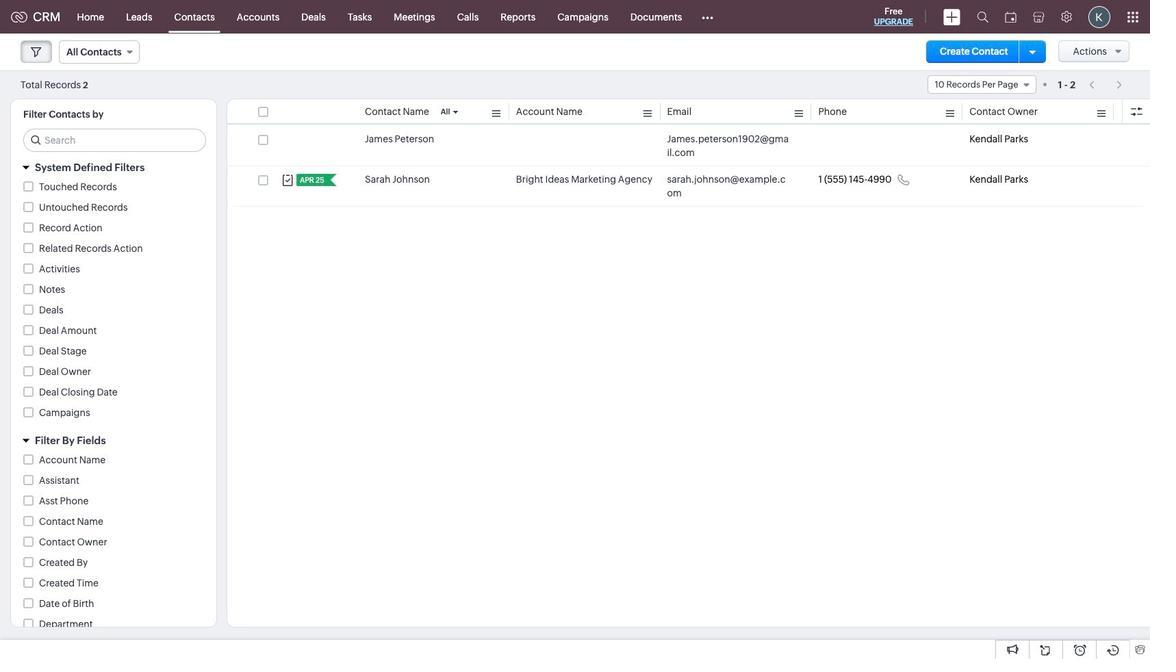 Task type: locate. For each thing, give the bounding box(es) containing it.
None field
[[59, 40, 140, 64], [928, 75, 1037, 94], [59, 40, 140, 64], [928, 75, 1037, 94]]

navigation
[[1083, 75, 1130, 95]]

create menu image
[[944, 9, 961, 25]]

row group
[[227, 126, 1151, 207]]

create menu element
[[935, 0, 969, 33]]



Task type: describe. For each thing, give the bounding box(es) containing it.
calendar image
[[1005, 11, 1017, 22]]

search image
[[977, 11, 989, 23]]

profile element
[[1081, 0, 1119, 33]]

search element
[[969, 0, 997, 34]]

profile image
[[1089, 6, 1111, 28]]

Search text field
[[24, 129, 205, 151]]

logo image
[[11, 11, 27, 22]]

Other Modules field
[[693, 6, 723, 28]]



Task type: vqa. For each thing, say whether or not it's contained in the screenshot.
My Open Deals 'My'
no



